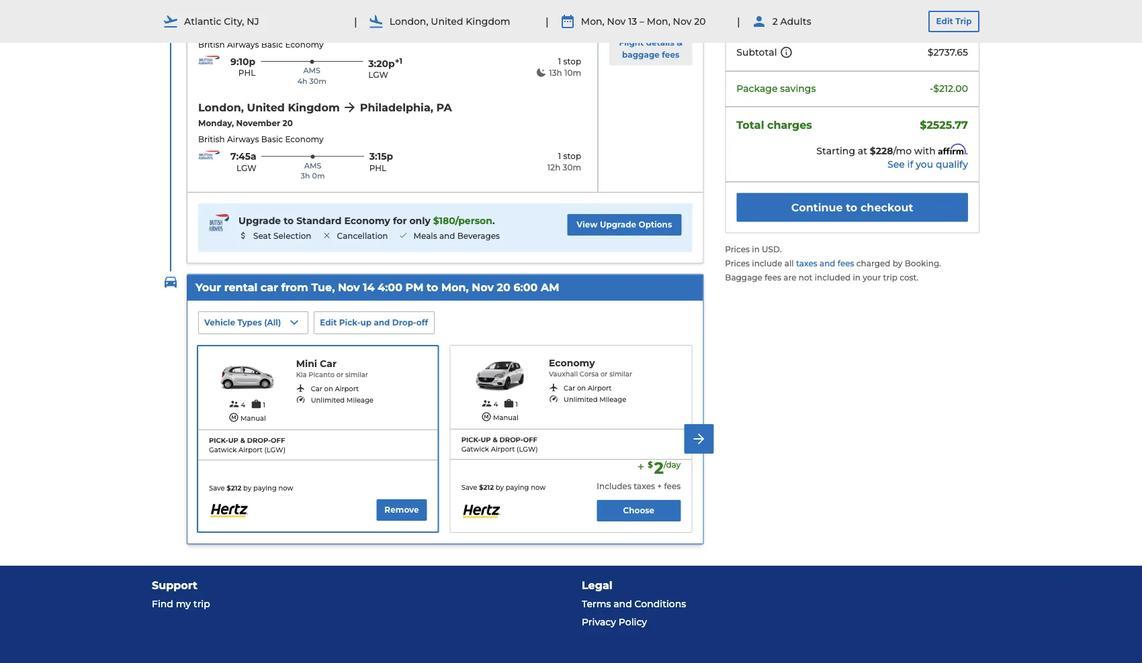 Task type: describe. For each thing, give the bounding box(es) containing it.
vehicle
[[204, 318, 235, 328]]

nov left 14
[[338, 281, 360, 294]]

include
[[752, 259, 782, 269]]

view upgrade options
[[577, 220, 672, 230]]

taxes and fees link
[[796, 259, 856, 269]]

fees inside flight details & baggage fees
[[662, 50, 679, 59]]

30m inside ams 4h 30m
[[309, 77, 326, 86]]

london, united kingdom up "3:20p"
[[310, 6, 452, 19]]

edit pick-up and drop-off button
[[314, 312, 435, 335]]

details
[[646, 38, 674, 47]]

adults
[[780, 16, 811, 27]]

14
[[363, 281, 375, 294]]

seat
[[253, 231, 271, 241]]

1 up number
[[747, 9, 751, 20]]

british airways basic economy for united
[[198, 135, 324, 144]]

gatwick for economy
[[461, 445, 489, 453]]

save for mini
[[209, 484, 225, 492]]

meals
[[414, 231, 437, 241]]

similar inside mini car kia picanto or similar
[[345, 371, 368, 379]]

drop- for mini car
[[247, 437, 271, 445]]

choose
[[623, 506, 654, 516]]

view
[[577, 220, 598, 230]]

not
[[799, 273, 813, 282]]

1 horizontal spatial london,
[[310, 6, 356, 19]]

london, united kingdom up monday, november 20
[[198, 101, 340, 114]]

meals and beverages
[[414, 231, 500, 241]]

2 horizontal spatial london,
[[389, 16, 428, 27]]

qualify
[[936, 158, 968, 170]]

1 stop 12h 30m
[[547, 151, 581, 172]]

monday, november 20
[[198, 118, 293, 128]]

-
[[930, 83, 933, 95]]

1 stop
[[558, 56, 581, 66]]

mileage for mini car
[[347, 397, 373, 405]]

fees right '+'
[[664, 482, 681, 491]]

package
[[736, 83, 778, 95]]

212 for mini
[[231, 484, 241, 492]]

-$212.00
[[930, 83, 968, 95]]

by inside prices in usd. prices include all taxes and fees charged by booking . baggage fees are not included in your trip cost.
[[893, 259, 903, 269]]

1 vertical spatial .
[[492, 215, 495, 227]]

0 horizontal spatial mon,
[[441, 281, 469, 294]]

off for economy
[[523, 436, 537, 444]]

edit for edit trip
[[936, 16, 953, 26]]

| for 2 adults
[[737, 15, 740, 28]]

policy
[[619, 617, 647, 628]]

you
[[916, 158, 933, 170]]

and inside button
[[374, 318, 390, 328]]

3:20p +1 lgw
[[368, 56, 402, 80]]

all
[[785, 259, 794, 269]]

/person
[[455, 215, 492, 227]]

options
[[639, 220, 672, 230]]

2 vertical spatial 20
[[497, 281, 510, 294]]

number
[[736, 27, 776, 39]]

by for mini car
[[243, 484, 252, 492]]

3:15p phl
[[369, 151, 393, 173]]

$2525.77
[[920, 118, 968, 132]]

continue to checkout
[[791, 201, 913, 214]]

baggage
[[725, 273, 762, 282]]

to for continue
[[846, 201, 857, 214]]

your rental car from tue, nov 14 4:00 pm to mon, nov 20 6:00 am
[[195, 281, 559, 294]]

manual for economy
[[493, 414, 518, 422]]

1 vertical spatial pa
[[436, 101, 452, 114]]

0 horizontal spatial in
[[752, 245, 760, 255]]

212 for economy
[[483, 484, 494, 492]]

2 for 2 adults
[[772, 16, 778, 27]]

now for vauxhall
[[531, 484, 546, 492]]

180
[[439, 215, 455, 227]]

find my trip link
[[152, 595, 560, 613]]

by for economy
[[496, 484, 504, 492]]

0m
[[312, 171, 325, 181]]

6
[[786, 9, 792, 20]]

trip inside prices in usd. prices include all taxes and fees charged by booking . baggage fees are not included in your trip cost.
[[883, 273, 897, 282]]

toggle tooltip image
[[780, 46, 793, 59]]

phl for 3:15p
[[369, 163, 386, 173]]

1 horizontal spatial in
[[853, 273, 861, 282]]

phl for 9:10p
[[238, 68, 255, 78]]

mon, nov 13 – mon, nov 20
[[581, 16, 706, 27]]

0 horizontal spatial upgrade
[[238, 215, 281, 227]]

starting
[[816, 145, 855, 157]]

7:45a lgw
[[230, 151, 256, 173]]

13h
[[549, 68, 562, 77]]

3:15p
[[369, 151, 393, 162]]

find
[[152, 598, 173, 610]]

. inside prices in usd. prices include all taxes and fees charged by booking . baggage fees are not included in your trip cost.
[[939, 259, 941, 269]]

change flight link
[[609, 2, 692, 24]]

unlimited for vauxhall
[[564, 396, 598, 404]]

up to 4 people. image for mini car
[[229, 399, 240, 410]]

economy up cancellation
[[344, 215, 390, 227]]

legal terms and conditions privacy policy
[[582, 579, 686, 628]]

1 car for 6 days
[[747, 9, 816, 20]]

basic for pa
[[261, 40, 283, 50]]

/day
[[664, 461, 681, 470]]

atlantic city, nj
[[184, 16, 259, 27]]

monday, for london, united kingdom
[[198, 118, 234, 128]]

$2737.65
[[928, 47, 968, 58]]

off for mini car
[[271, 437, 285, 445]]

includes
[[597, 482, 631, 491]]

drop- for economy
[[499, 436, 523, 444]]

taxes inside prices in usd. prices include all taxes and fees charged by booking . baggage fees are not included in your trip cost.
[[796, 259, 817, 269]]

or inside mini car kia picanto or similar
[[336, 371, 343, 379]]

fees down include
[[765, 273, 781, 282]]

2 horizontal spatial mon,
[[647, 16, 670, 27]]

13 for nov
[[628, 16, 637, 27]]

with
[[914, 145, 936, 157]]

included image
[[399, 231, 408, 241]]

london, united kingdom up +1
[[389, 16, 510, 27]]

13h 10m
[[549, 68, 581, 77]]

car on airport for vauxhall
[[564, 385, 612, 393]]

stop for 1 stop 12h 30m
[[563, 151, 581, 161]]

types
[[237, 318, 262, 328]]

remove
[[385, 505, 419, 515]]

+1
[[395, 56, 402, 65]]

privacy policy link
[[582, 613, 990, 631]]

subtotal
[[736, 47, 777, 58]]

lgw inside the 3:20p +1 lgw
[[368, 70, 388, 80]]

1 prices from the top
[[725, 245, 750, 255]]

support
[[152, 579, 197, 592]]

conditions
[[634, 598, 686, 610]]

your
[[863, 273, 881, 282]]

up to 1 pieces of luggage. image
[[251, 399, 262, 410]]

rental
[[224, 281, 258, 294]]

monday, november 13
[[198, 23, 290, 33]]

unlimited mileage for car
[[311, 397, 373, 405]]

choose button
[[597, 500, 681, 522]]

of
[[779, 27, 788, 39]]

1 right up to 1 pieces of luggage. image at the left of the page
[[263, 401, 265, 409]]

unlimited for car
[[311, 397, 345, 405]]

airport down manual transmission. icon
[[238, 446, 262, 454]]

13 for november
[[283, 23, 290, 33]]

now for car
[[278, 484, 293, 492]]

see if you qualify link
[[726, 158, 968, 171]]

checkout
[[860, 201, 913, 214]]

trip inside the support find my trip
[[193, 598, 210, 610]]

2 for 2
[[963, 27, 968, 39]]

included
[[815, 273, 851, 282]]

vauxhall
[[549, 371, 578, 379]]

city,
[[224, 16, 244, 27]]

or inside economy vauxhall corsa or similar
[[601, 371, 608, 379]]

0 horizontal spatial london,
[[198, 101, 244, 114]]

save for economy
[[461, 484, 477, 492]]

edit for edit pick-up and drop-off
[[320, 318, 337, 328]]

see
[[887, 158, 905, 170]]

1 vertical spatial for
[[393, 215, 407, 227]]

$212.00
[[933, 83, 968, 95]]

cost.
[[900, 273, 919, 282]]

1 up 13h
[[558, 56, 561, 66]]

remove button
[[376, 500, 427, 521]]

0 horizontal spatial kingdom
[[288, 101, 340, 114]]

november for london,
[[236, 118, 280, 128]]

selection
[[273, 231, 311, 241]]

mini car image
[[209, 357, 285, 396]]

1 horizontal spatial philadelphia, pa
[[360, 101, 452, 114]]

ams 4h 30m
[[297, 66, 326, 86]]

vehicle types ( all )
[[204, 318, 281, 328]]

package savings
[[736, 83, 816, 95]]

0 horizontal spatial philadelphia,
[[198, 6, 272, 19]]

british for philadelphia, pa
[[198, 40, 225, 50]]

usd.
[[762, 245, 782, 255]]

fee image
[[238, 231, 248, 241]]

1 vertical spatial taxes
[[634, 482, 655, 491]]

all
[[267, 318, 278, 328]]

1 inside 1 stop 12h 30m
[[558, 151, 561, 161]]

basic for united
[[261, 135, 283, 144]]

continue to checkout button
[[736, 193, 968, 222]]



Task type: locate. For each thing, give the bounding box(es) containing it.
british airways-image image left 9:10p
[[198, 56, 220, 64]]

0 vertical spatial car
[[753, 9, 768, 20]]

up to 4 people. image for economy
[[481, 398, 492, 409]]

1 vertical spatial airways
[[227, 135, 259, 144]]

1 right up to 1 pieces of luggage. icon in the bottom of the page
[[515, 400, 518, 408]]

0 horizontal spatial unlimited mileage
[[311, 397, 373, 405]]

stop inside 1 stop 12h 30m
[[563, 151, 581, 161]]

pick- for mini car
[[209, 437, 228, 445]]

2 adults
[[772, 16, 811, 27]]

gatwick for mini car
[[209, 446, 237, 454]]

. inside the starting at $228 /mo with affirm . see if you qualify
[[966, 145, 968, 157]]

lgw inside 7:45a lgw
[[236, 163, 256, 173]]

1 horizontal spatial 2
[[772, 16, 778, 27]]

for
[[771, 9, 784, 20], [393, 215, 407, 227]]

car left from
[[261, 281, 278, 294]]

phl down '3:15p'
[[369, 163, 386, 173]]

20
[[694, 16, 706, 27], [283, 118, 293, 128], [497, 281, 510, 294]]

fees down details
[[662, 50, 679, 59]]

1 horizontal spatial pa
[[436, 101, 452, 114]]

10m
[[564, 68, 581, 77]]

30m right 12h
[[563, 163, 581, 172]]

30m inside 1 stop 12h 30m
[[563, 163, 581, 172]]

unlimited mileage down picanto
[[311, 397, 373, 405]]

car on airport
[[564, 385, 612, 393], [311, 385, 359, 393]]

manual transmission. image
[[481, 412, 492, 423]]

philadelphia, pa down the 3:20p +1 lgw
[[360, 101, 452, 114]]

prices in usd. prices include all taxes and fees charged by booking . baggage fees are not included in your trip cost.
[[725, 245, 941, 282]]

1 up 12h
[[558, 151, 561, 161]]

lgw down "3:20p"
[[368, 70, 388, 80]]

2 horizontal spatial drop-
[[499, 436, 523, 444]]

2 down trip
[[963, 27, 968, 39]]

atlantic
[[184, 16, 221, 27]]

on
[[577, 385, 586, 393], [324, 385, 333, 393]]

pick-up & drop-off gatwick airport (lgw)
[[461, 436, 538, 453], [209, 437, 286, 454]]

airport
[[588, 385, 612, 393], [335, 385, 359, 393], [491, 445, 515, 453], [238, 446, 262, 454]]

0 horizontal spatial save
[[209, 484, 225, 492]]

and up included
[[820, 259, 835, 269]]

0 horizontal spatial 212
[[231, 484, 241, 492]]

gatwick down manual transmission. image
[[461, 445, 489, 453]]

1 vertical spatial ams
[[304, 161, 321, 170]]

phl down 9:10p
[[238, 68, 255, 78]]

philadelphia, pa up "monday, november 13" on the left top of page
[[198, 6, 290, 19]]

flight details & baggage fees link
[[609, 32, 692, 65]]

to up selection
[[284, 215, 294, 227]]

total charges
[[736, 118, 812, 132]]

0 horizontal spatial gatwick
[[209, 446, 237, 454]]

pick-up & drop-off gatwick airport (lgw) for economy
[[461, 436, 538, 453]]

1 british airways-image image from the top
[[198, 56, 220, 64]]

to for upgrade
[[284, 215, 294, 227]]

to inside button
[[846, 201, 857, 214]]

2 horizontal spatial united
[[431, 16, 463, 27]]

ams up 4h
[[303, 66, 320, 75]]

1 horizontal spatial taxes
[[796, 259, 817, 269]]

0 horizontal spatial car on airport
[[311, 385, 359, 393]]

only
[[409, 215, 431, 227]]

1 horizontal spatial pick-
[[339, 318, 360, 328]]

unlimited mileage down corsa
[[564, 396, 626, 404]]

2 horizontal spatial off
[[523, 436, 537, 444]]

& for economy
[[493, 436, 498, 444]]

0 vertical spatial in
[[752, 245, 760, 255]]

basic down "monday, november 13" on the left top of page
[[261, 40, 283, 50]]

2 horizontal spatial .
[[966, 145, 968, 157]]

affirm
[[938, 144, 966, 155]]

legal
[[582, 579, 612, 592]]

not included image
[[322, 231, 332, 241]]

2 monday, from the top
[[198, 118, 234, 128]]

nj
[[247, 16, 259, 27]]

british airways logo image
[[209, 214, 229, 231]]

monday, for philadelphia, pa
[[198, 23, 234, 33]]

0 vertical spatial 20
[[694, 16, 706, 27]]

similar inside economy vauxhall corsa or similar
[[609, 371, 632, 379]]

paying for car
[[253, 484, 277, 492]]

airport down manual transmission. image
[[491, 445, 515, 453]]

0 vertical spatial pa
[[275, 6, 290, 19]]

now
[[531, 484, 546, 492], [278, 484, 293, 492]]

economy vauxhall corsa or similar
[[549, 357, 632, 379]]

manual
[[493, 414, 518, 422], [240, 414, 266, 423]]

1 horizontal spatial for
[[771, 9, 784, 20]]

upgrade up "seat"
[[238, 215, 281, 227]]

drop- down up to 1 pieces of luggage. image at the left of the page
[[247, 437, 271, 445]]

1 horizontal spatial 20
[[497, 281, 510, 294]]

united
[[359, 6, 397, 19], [431, 16, 463, 27], [247, 101, 285, 114]]

2 basic from the top
[[261, 135, 283, 144]]

view upgrade options button
[[567, 214, 681, 236]]

nov up details
[[673, 16, 692, 27]]

0 vertical spatial phl
[[238, 68, 255, 78]]

pick-up & drop-off gatwick airport (lgw) down manual transmission. image
[[461, 436, 538, 453]]

taxes
[[796, 259, 817, 269], [634, 482, 655, 491]]

$
[[433, 215, 439, 227], [648, 461, 653, 470], [479, 484, 483, 492], [227, 484, 231, 492]]

are
[[783, 273, 796, 282]]

0 horizontal spatial now
[[278, 484, 293, 492]]

total
[[736, 118, 764, 132]]

1 horizontal spatial 30m
[[563, 163, 581, 172]]

british airways basic economy down "monday, november 13" on the left top of page
[[198, 40, 324, 50]]

edit
[[936, 16, 953, 26], [320, 318, 337, 328]]

prices
[[725, 245, 750, 255], [725, 259, 750, 269]]

0 vertical spatial british
[[198, 40, 225, 50]]

1 vertical spatial in
[[853, 273, 861, 282]]

up for mini car
[[228, 437, 238, 445]]

up inside button
[[360, 318, 371, 328]]

airways for london,
[[227, 135, 259, 144]]

1 horizontal spatial gatwick
[[461, 445, 489, 453]]

2 horizontal spatial |
[[737, 15, 740, 28]]

trip right my
[[193, 598, 210, 610]]

phl inside 3:15p phl
[[369, 163, 386, 173]]

to right the continue
[[846, 201, 857, 214]]

1 | from the left
[[354, 15, 357, 28]]

0 horizontal spatial drop-
[[247, 437, 271, 445]]

1 vertical spatial lgw
[[236, 163, 256, 173]]

unlimited down picanto
[[311, 397, 345, 405]]

for left 6
[[771, 9, 784, 20]]

& for mini car
[[240, 437, 245, 445]]

corsa
[[580, 371, 599, 379]]

1 british from the top
[[198, 40, 225, 50]]

off
[[416, 318, 428, 328], [523, 436, 537, 444], [271, 437, 285, 445]]

terms
[[582, 598, 611, 610]]

13
[[628, 16, 637, 27], [283, 23, 290, 33]]

. right charged
[[939, 259, 941, 269]]

1 horizontal spatial on
[[577, 385, 586, 393]]

ams 3h 0m
[[301, 161, 325, 181]]

support find my trip
[[152, 579, 210, 610]]

0 horizontal spatial united
[[247, 101, 285, 114]]

4 left up to 1 pieces of luggage. icon in the bottom of the page
[[494, 400, 498, 408]]

basic
[[261, 40, 283, 50], [261, 135, 283, 144]]

british airways-image image for london,
[[198, 151, 220, 159]]

car on airport for car
[[311, 385, 359, 393]]

up down manual transmission. image
[[481, 436, 491, 444]]

1
[[747, 9, 751, 20], [558, 56, 561, 66], [558, 151, 561, 161], [515, 400, 518, 408], [263, 401, 265, 409]]

lgw down 7:45a
[[236, 163, 256, 173]]

4 left up to 1 pieces of luggage. image at the left of the page
[[241, 401, 245, 409]]

upgrade inside button
[[600, 220, 636, 230]]

drop- down pm
[[392, 318, 416, 328]]

. up beverages
[[492, 215, 495, 227]]

up down manual transmission. icon
[[228, 437, 238, 445]]

monday, up 7:45a
[[198, 118, 234, 128]]

13 left –
[[628, 16, 637, 27]]

1 horizontal spatial kingdom
[[400, 6, 452, 19]]

0 horizontal spatial |
[[354, 15, 357, 28]]

1 horizontal spatial save
[[461, 484, 477, 492]]

mon,
[[581, 16, 604, 27], [647, 16, 670, 27], [441, 281, 469, 294]]

2 november from the top
[[236, 118, 280, 128]]

in left usd.
[[752, 245, 760, 255]]

nov
[[607, 16, 626, 27], [673, 16, 692, 27], [338, 281, 360, 294], [472, 281, 494, 294]]

0 horizontal spatial up
[[228, 437, 238, 445]]

1 horizontal spatial to
[[427, 281, 438, 294]]

2 british from the top
[[198, 135, 225, 144]]

british airways basic economy for pa
[[198, 40, 324, 50]]

in left 'your'
[[853, 273, 861, 282]]

0 horizontal spatial 20
[[283, 118, 293, 128]]

economy up ams 4h 30m
[[285, 40, 324, 50]]

on for car
[[324, 385, 333, 393]]

0 vertical spatial edit
[[936, 16, 953, 26]]

fees
[[662, 50, 679, 59], [838, 259, 854, 269], [765, 273, 781, 282], [664, 482, 681, 491]]

1 horizontal spatial unlimited mileage
[[564, 396, 626, 404]]

2 prices from the top
[[725, 259, 750, 269]]

car for mini car
[[311, 385, 322, 393]]

and down your rental car from tue, nov 14 4:00 pm to mon, nov 20 6:00 am
[[374, 318, 390, 328]]

| for mon, nov 13 – mon, nov 20
[[545, 15, 549, 28]]

1 vertical spatial monday,
[[198, 118, 234, 128]]

1 horizontal spatial similar
[[609, 371, 632, 379]]

pick- for economy
[[461, 436, 481, 444]]

1 horizontal spatial trip
[[883, 273, 897, 282]]

trip
[[955, 16, 972, 26]]

charged
[[856, 259, 890, 269]]

edit trip
[[936, 16, 972, 26]]

british airways-image image for philadelphia,
[[198, 56, 220, 64]]

stop for 1 stop
[[563, 56, 581, 66]]

up for economy
[[481, 436, 491, 444]]

mini
[[296, 358, 317, 369]]

0 vertical spatial philadelphia, pa
[[198, 6, 290, 19]]

taxes left '+'
[[634, 482, 655, 491]]

terms and conditions link
[[582, 595, 990, 613]]

0 vertical spatial november
[[236, 23, 280, 33]]

0 vertical spatial stop
[[563, 56, 581, 66]]

british for london, united kingdom
[[198, 135, 225, 144]]

and up policy
[[613, 598, 632, 610]]

mileage down mini car kia picanto or similar
[[347, 397, 373, 405]]

. up qualify
[[966, 145, 968, 157]]

privacy
[[582, 617, 616, 628]]

2 british airways-image image from the top
[[198, 151, 220, 159]]

phl
[[238, 68, 255, 78], [369, 163, 386, 173]]

from
[[281, 281, 308, 294]]

4h
[[297, 77, 307, 86]]

1 vertical spatial edit
[[320, 318, 337, 328]]

and inside prices in usd. prices include all taxes and fees charged by booking . baggage fees are not included in your trip cost.
[[820, 259, 835, 269]]

airways up 7:45a
[[227, 135, 259, 144]]

airways down "monday, november 13" on the left top of page
[[227, 40, 259, 50]]

1 stop from the top
[[563, 56, 581, 66]]

flight details & baggage fees
[[619, 38, 682, 59]]

airport down mini car kia picanto or similar
[[335, 385, 359, 393]]

or
[[601, 371, 608, 379], [336, 371, 343, 379]]

manual for mini
[[240, 414, 266, 423]]

stop
[[563, 56, 581, 66], [563, 151, 581, 161]]

similar right corsa
[[609, 371, 632, 379]]

2 vertical spatial to
[[427, 281, 438, 294]]

tue,
[[311, 281, 335, 294]]

car inside mini car kia picanto or similar
[[320, 358, 337, 369]]

1 horizontal spatial up
[[360, 318, 371, 328]]

beverages
[[457, 231, 500, 241]]

4:00
[[378, 281, 402, 294]]

car down picanto
[[311, 385, 322, 393]]

manual down up to 1 pieces of luggage. icon in the bottom of the page
[[493, 414, 518, 422]]

days
[[795, 9, 816, 20]]

2 horizontal spatial to
[[846, 201, 857, 214]]

gatwick down manual transmission. icon
[[209, 446, 237, 454]]

1 british airways basic economy from the top
[[198, 40, 324, 50]]

0 horizontal spatial car
[[261, 281, 278, 294]]

1 basic from the top
[[261, 40, 283, 50]]

edit down tue,
[[320, 318, 337, 328]]

airport down corsa
[[588, 385, 612, 393]]

manual transmission. image
[[228, 412, 239, 423]]

drop- inside button
[[392, 318, 416, 328]]

airways for philadelphia,
[[227, 40, 259, 50]]

up to 4 people. image up manual transmission. image
[[481, 398, 492, 409]]

1 horizontal spatial manual
[[493, 414, 518, 422]]

up to 4 people. image
[[481, 398, 492, 409], [229, 399, 240, 410]]

0 horizontal spatial save $ 212 by paying now
[[209, 484, 293, 492]]

2 stop from the top
[[563, 151, 581, 161]]

unlimited
[[564, 396, 598, 404], [311, 397, 345, 405]]

4 for mini car
[[241, 401, 245, 409]]

1 horizontal spatial or
[[601, 371, 608, 379]]

2 horizontal spatial kingdom
[[466, 16, 510, 27]]

edit left trip
[[936, 16, 953, 26]]

on for vauxhall
[[577, 385, 586, 393]]

economy up vauxhall
[[549, 357, 595, 369]]

7:45a
[[230, 151, 256, 162]]

0 vertical spatial trip
[[883, 273, 897, 282]]

1 horizontal spatial mon,
[[581, 16, 604, 27]]

1 horizontal spatial unlimited
[[564, 396, 598, 404]]

mon, up 1 stop
[[581, 16, 604, 27]]

(lgw) for mini
[[264, 446, 286, 454]]

ams
[[303, 66, 320, 75], [304, 161, 321, 170]]

0 horizontal spatial manual
[[240, 414, 266, 423]]

mileage
[[599, 396, 626, 404], [347, 397, 373, 405]]

november for philadelphia,
[[236, 23, 280, 33]]

to right pm
[[427, 281, 438, 294]]

13 right nj
[[283, 23, 290, 33]]

british airways basic economy down monday, november 20
[[198, 135, 324, 144]]

to
[[846, 201, 857, 214], [284, 215, 294, 227], [427, 281, 438, 294]]

2 british airways basic economy from the top
[[198, 135, 324, 144]]

3 | from the left
[[737, 15, 740, 28]]

(lgw) for economy
[[517, 445, 538, 453]]

and down 180
[[439, 231, 455, 241]]

economy up 'ams 3h 0m'
[[285, 135, 324, 144]]

drop-
[[392, 318, 416, 328], [499, 436, 523, 444], [247, 437, 271, 445]]

drop- down up to 1 pieces of luggage. icon in the bottom of the page
[[499, 436, 523, 444]]

if
[[907, 158, 913, 170]]

0 horizontal spatial pick-up & drop-off gatwick airport (lgw)
[[209, 437, 286, 454]]

–
[[640, 16, 644, 27]]

2 airways from the top
[[227, 135, 259, 144]]

pick-up & drop-off gatwick airport (lgw) for mini
[[209, 437, 286, 454]]

ams for london, united kingdom
[[304, 161, 321, 170]]

kia
[[296, 371, 307, 379]]

philadelphia, down the 3:20p +1 lgw
[[360, 101, 433, 114]]

2 horizontal spatial &
[[677, 38, 682, 47]]

0 horizontal spatial (lgw)
[[264, 446, 286, 454]]

0 vertical spatial british airways-image image
[[198, 56, 220, 64]]

1 horizontal spatial 4
[[494, 400, 498, 408]]

car up picanto
[[320, 358, 337, 369]]

economy inside economy vauxhall corsa or similar
[[549, 357, 595, 369]]

2 | from the left
[[545, 15, 549, 28]]

1 horizontal spatial &
[[493, 436, 498, 444]]

mileage down economy vauxhall corsa or similar
[[599, 396, 626, 404]]

& down mini car image
[[240, 437, 245, 445]]

flight
[[657, 8, 680, 18]]

paying for vauxhall
[[506, 484, 529, 492]]

seat selection
[[253, 231, 311, 241]]

0 horizontal spatial on
[[324, 385, 333, 393]]

1 vertical spatial 20
[[283, 118, 293, 128]]

car on airport down picanto
[[311, 385, 359, 393]]

0 vertical spatial philadelphia,
[[198, 6, 272, 19]]

0 horizontal spatial taxes
[[634, 482, 655, 491]]

cars image
[[163, 274, 179, 291]]

1 horizontal spatial car on airport
[[564, 385, 612, 393]]

upgrade right view
[[600, 220, 636, 230]]

mileage for economy
[[599, 396, 626, 404]]

philadelphia, pa
[[198, 6, 290, 19], [360, 101, 452, 114]]

1 vertical spatial philadelphia,
[[360, 101, 433, 114]]

pm
[[406, 281, 424, 294]]

0 horizontal spatial phl
[[238, 68, 255, 78]]

edit inside button
[[320, 318, 337, 328]]

on down corsa
[[577, 385, 586, 393]]

0 horizontal spatial for
[[393, 215, 407, 227]]

0 horizontal spatial 4
[[241, 401, 245, 409]]

ams inside 'ams 3h 0m'
[[304, 161, 321, 170]]

0 vertical spatial taxes
[[796, 259, 817, 269]]

economy image
[[461, 357, 538, 396]]

0 horizontal spatial .
[[492, 215, 495, 227]]

up to 4 people. image up manual transmission. icon
[[229, 399, 240, 410]]

0 horizontal spatial 2
[[654, 458, 664, 478]]

3:20p
[[368, 58, 395, 69]]

$ inside $ 2 /day
[[648, 461, 653, 470]]

0 vertical spatial basic
[[261, 40, 283, 50]]

and inside 'legal terms and conditions privacy policy'
[[613, 598, 632, 610]]

ams for philadelphia, pa
[[303, 66, 320, 75]]

$228
[[870, 145, 893, 157]]

save $ 212 by paying now
[[461, 484, 546, 492], [209, 484, 293, 492]]

unlimited down corsa
[[564, 396, 598, 404]]

november up 7:45a
[[236, 118, 280, 128]]

1 november from the top
[[236, 23, 280, 33]]

0 horizontal spatial trip
[[193, 598, 210, 610]]

mini car kia picanto or similar
[[296, 358, 368, 379]]

1 vertical spatial basic
[[261, 135, 283, 144]]

mon, right pm
[[441, 281, 469, 294]]

0 vertical spatial prices
[[725, 245, 750, 255]]

0 horizontal spatial philadelphia, pa
[[198, 6, 290, 19]]

nov left 6:00
[[472, 281, 494, 294]]

basic down monday, november 20
[[261, 135, 283, 144]]

mon, right –
[[647, 16, 670, 27]]

1 horizontal spatial off
[[416, 318, 428, 328]]

1 horizontal spatial united
[[359, 6, 397, 19]]

philadelphia, up "monday, november 13" on the left top of page
[[198, 6, 272, 19]]

1 monday, from the top
[[198, 23, 234, 33]]

save $ 212 by paying now for economy
[[461, 484, 546, 492]]

kingdom
[[400, 6, 452, 19], [466, 16, 510, 27], [288, 101, 340, 114]]

pick- inside edit pick-up and drop-off button
[[339, 318, 360, 328]]

& inside flight details & baggage fees
[[677, 38, 682, 47]]

phl inside 9:10p phl
[[238, 68, 255, 78]]

edit inside button
[[936, 16, 953, 26]]

similar right picanto
[[345, 371, 368, 379]]

1 vertical spatial car
[[261, 281, 278, 294]]

change
[[622, 8, 655, 18]]

0 horizontal spatial 13
[[283, 23, 290, 33]]

british airways basic economy
[[198, 40, 324, 50], [198, 135, 324, 144]]

1 airways from the top
[[227, 40, 259, 50]]

ams up 0m
[[304, 161, 321, 170]]

nov left –
[[607, 16, 626, 27]]

0 vertical spatial british airways basic economy
[[198, 40, 324, 50]]

my
[[176, 598, 191, 610]]

standard
[[296, 215, 342, 227]]

1 vertical spatial prices
[[725, 259, 750, 269]]

up to 1 pieces of luggage. image
[[503, 398, 514, 409]]

edit trip button
[[928, 11, 979, 32]]

save $ 212 by paying now for mini car
[[209, 484, 293, 492]]

1 horizontal spatial philadelphia,
[[360, 101, 433, 114]]

on down picanto
[[324, 385, 333, 393]]

1 horizontal spatial mileage
[[599, 396, 626, 404]]

trip
[[883, 273, 897, 282], [193, 598, 210, 610]]

1 horizontal spatial by
[[496, 484, 504, 492]]

pick-up & drop-off gatwick airport (lgw) down manual transmission. icon
[[209, 437, 286, 454]]

| for london, united kingdom
[[354, 15, 357, 28]]

1 vertical spatial british
[[198, 135, 225, 144]]

or right corsa
[[601, 371, 608, 379]]

car for economy
[[564, 385, 575, 393]]

4 for economy
[[494, 400, 498, 408]]

& down the economy image on the left bottom of page
[[493, 436, 498, 444]]

british airways-image image
[[198, 56, 220, 64], [198, 151, 220, 159]]

unlimited mileage for vauxhall
[[564, 396, 626, 404]]

6:00
[[513, 281, 538, 294]]

off inside button
[[416, 318, 428, 328]]

0 vertical spatial 30m
[[309, 77, 326, 86]]

fees up included
[[838, 259, 854, 269]]

2 up '+'
[[654, 458, 664, 478]]

1 horizontal spatial edit
[[936, 16, 953, 26]]

1 horizontal spatial now
[[531, 484, 546, 492]]

/mo
[[893, 145, 912, 157]]

1 vertical spatial british airways-image image
[[198, 151, 220, 159]]

manual down up to 1 pieces of luggage. image at the left of the page
[[240, 414, 266, 423]]

car up number
[[753, 9, 768, 20]]

save
[[461, 484, 477, 492], [209, 484, 225, 492]]

ams inside ams 4h 30m
[[303, 66, 320, 75]]

2 horizontal spatial 20
[[694, 16, 706, 27]]



Task type: vqa. For each thing, say whether or not it's contained in the screenshot.
the topmost JAN
no



